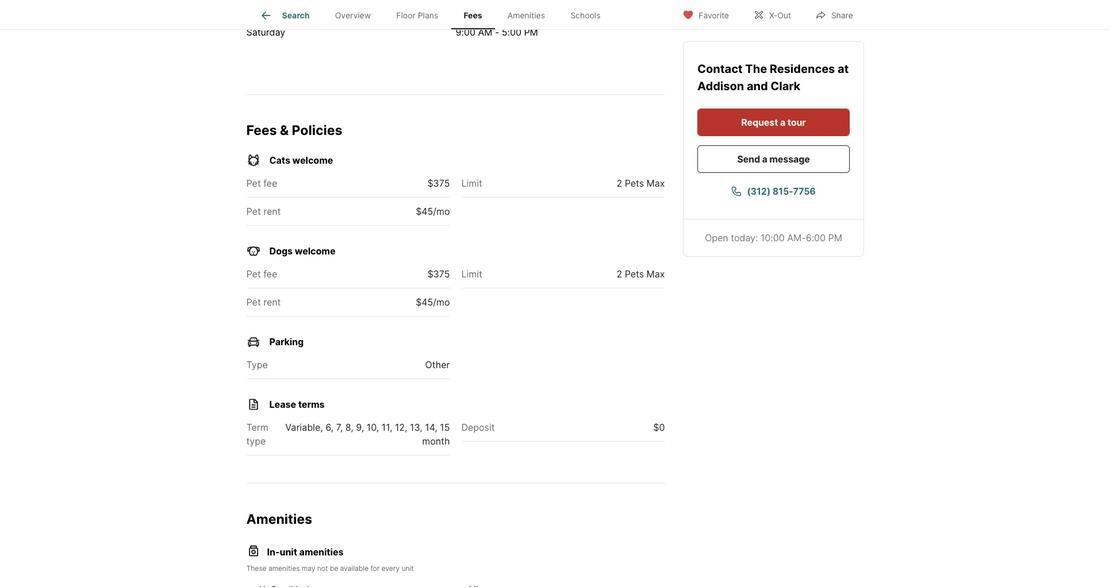 Task type: locate. For each thing, give the bounding box(es) containing it.
14,
[[425, 422, 438, 434]]

2 fee from the top
[[264, 269, 277, 280]]

amenities
[[508, 10, 545, 20], [246, 512, 312, 528]]

2 pet fee from the top
[[246, 269, 277, 280]]

1 vertical spatial limit
[[462, 269, 483, 280]]

3 pet from the top
[[246, 269, 261, 280]]

1 vertical spatial a
[[762, 154, 767, 165]]

1 horizontal spatial 10:00
[[761, 232, 785, 244]]

1 vertical spatial amenities
[[269, 565, 300, 573]]

a right send
[[762, 154, 767, 165]]

am-
[[787, 232, 806, 244]]

welcome right dogs
[[295, 246, 336, 257]]

2
[[617, 178, 622, 189], [617, 269, 622, 280]]

$45/mo
[[416, 206, 450, 218], [416, 297, 450, 308]]

0 horizontal spatial unit
[[280, 547, 297, 559]]

rent for dogs
[[264, 297, 281, 308]]

1 vertical spatial -
[[495, 26, 499, 38]]

2 for dogs welcome
[[617, 269, 622, 280]]

welcome down policies
[[293, 155, 333, 166]]

limit for cats welcome
[[462, 178, 483, 189]]

pet fee
[[246, 178, 277, 189], [246, 269, 277, 280]]

1 $375 from the top
[[428, 178, 450, 189]]

amenities down in-
[[269, 565, 300, 573]]

share button
[[806, 3, 863, 26]]

-
[[500, 12, 504, 24], [495, 26, 499, 38]]

contact
[[697, 62, 745, 76]]

pet rent
[[246, 206, 281, 218], [246, 297, 281, 308]]

1 horizontal spatial amenities
[[508, 10, 545, 20]]

1 vertical spatial 2
[[617, 269, 622, 280]]

max
[[647, 178, 665, 189], [647, 269, 665, 280]]

favorite
[[699, 10, 729, 20]]

fee for cats welcome
[[264, 178, 277, 189]]

month
[[422, 436, 450, 448]]

pm right am-
[[828, 232, 842, 244]]

x-out button
[[744, 3, 801, 26]]

0 vertical spatial 2 pets max
[[617, 178, 665, 189]]

12,
[[395, 422, 408, 434]]

am down 10:00 am - 6:00 pm
[[478, 26, 493, 38]]

2 $375 from the top
[[428, 269, 450, 280]]

amenities up 5:00
[[508, 10, 545, 20]]

2 $45/mo from the top
[[416, 297, 450, 308]]

0 horizontal spatial 6:00
[[506, 12, 526, 24]]

open
[[705, 232, 728, 244]]

10:00 left am-
[[761, 232, 785, 244]]

rent for cats
[[264, 206, 281, 218]]

0 vertical spatial welcome
[[293, 155, 333, 166]]

plans
[[418, 10, 438, 20]]

2 2 pets max from the top
[[617, 269, 665, 280]]

pet fee down cats
[[246, 178, 277, 189]]

be
[[330, 565, 338, 573]]

6:00 up 5:00
[[506, 12, 526, 24]]

2 pet rent from the top
[[246, 297, 281, 308]]

tour
[[788, 117, 806, 128]]

saturday
[[246, 26, 285, 38]]

2 2 from the top
[[617, 269, 622, 280]]

message
[[770, 154, 810, 165]]

(312) 815-7756 link
[[697, 178, 850, 205]]

10,
[[367, 422, 379, 434]]

0 vertical spatial fees
[[464, 10, 482, 20]]

1 vertical spatial pet rent
[[246, 297, 281, 308]]

0 vertical spatial amenities
[[299, 547, 344, 559]]

0 vertical spatial -
[[500, 12, 504, 24]]

0 vertical spatial pet rent
[[246, 206, 281, 218]]

amenities up 'not'
[[299, 547, 344, 559]]

0 vertical spatial pets
[[625, 178, 644, 189]]

pet fee down dogs
[[246, 269, 277, 280]]

a inside button
[[762, 154, 767, 165]]

1 horizontal spatial fees
[[464, 10, 482, 20]]

pm
[[529, 12, 543, 24], [524, 26, 538, 38], [828, 232, 842, 244]]

these amenities may not be available for every unit
[[246, 565, 414, 573]]

0 vertical spatial 2
[[617, 178, 622, 189]]

request a tour button
[[697, 109, 850, 136]]

2 pets from the top
[[625, 269, 644, 280]]

am
[[483, 12, 497, 24], [478, 26, 493, 38]]

cats welcome
[[269, 155, 333, 166]]

fees inside tab
[[464, 10, 482, 20]]

fee down dogs
[[264, 269, 277, 280]]

a inside button
[[780, 117, 786, 128]]

parking
[[269, 337, 304, 348]]

6,
[[326, 422, 334, 434]]

$375 for cats welcome
[[428, 178, 450, 189]]

- up 9:00 am - 5:00 pm
[[500, 12, 504, 24]]

1 vertical spatial amenities
[[246, 512, 312, 528]]

welcome for cats welcome
[[293, 155, 333, 166]]

1 vertical spatial pet fee
[[246, 269, 277, 280]]

0 vertical spatial 6:00
[[506, 12, 526, 24]]

welcome
[[293, 155, 333, 166], [295, 246, 336, 257]]

0 vertical spatial $375
[[428, 178, 450, 189]]

1 limit from the top
[[462, 178, 483, 189]]

1 pets from the top
[[625, 178, 644, 189]]

0 horizontal spatial a
[[762, 154, 767, 165]]

2 pets max for cats welcome
[[617, 178, 665, 189]]

2 vertical spatial pm
[[828, 232, 842, 244]]

1 vertical spatial welcome
[[295, 246, 336, 257]]

search
[[282, 10, 310, 20]]

a left tour
[[780, 117, 786, 128]]

pet rent for dogs welcome
[[246, 297, 281, 308]]

rent up dogs
[[264, 206, 281, 218]]

a for send
[[762, 154, 767, 165]]

0 vertical spatial pet fee
[[246, 178, 277, 189]]

1 vertical spatial $375
[[428, 269, 450, 280]]

1 vertical spatial fee
[[264, 269, 277, 280]]

$45/mo for dogs welcome
[[416, 297, 450, 308]]

fees & policies
[[246, 122, 342, 138]]

these
[[246, 565, 267, 573]]

1 vertical spatial am
[[478, 26, 493, 38]]

fee down cats
[[264, 178, 277, 189]]

1 vertical spatial max
[[647, 269, 665, 280]]

0 vertical spatial limit
[[462, 178, 483, 189]]

1 vertical spatial 6:00
[[806, 232, 826, 244]]

pets
[[625, 178, 644, 189], [625, 269, 644, 280]]

1 vertical spatial $45/mo
[[416, 297, 450, 308]]

1 2 from the top
[[617, 178, 622, 189]]

$0
[[654, 422, 665, 434]]

residences
[[770, 62, 835, 76]]

open today: 10:00 am-6:00 pm
[[705, 232, 842, 244]]

1 max from the top
[[647, 178, 665, 189]]

1 vertical spatial fees
[[246, 122, 277, 138]]

1 vertical spatial pets
[[625, 269, 644, 280]]

(312) 815-7756
[[747, 186, 816, 197]]

schools
[[571, 10, 601, 20]]

1 fee from the top
[[264, 178, 277, 189]]

out
[[778, 10, 791, 20]]

$375
[[428, 178, 450, 189], [428, 269, 450, 280]]

1 pet from the top
[[246, 178, 261, 189]]

0 vertical spatial a
[[780, 117, 786, 128]]

2 max from the top
[[647, 269, 665, 280]]

2 pets max
[[617, 178, 665, 189], [617, 269, 665, 280]]

1 $45/mo from the top
[[416, 206, 450, 218]]

pets for dogs welcome
[[625, 269, 644, 280]]

9:00
[[456, 26, 476, 38]]

2 rent from the top
[[264, 297, 281, 308]]

0 vertical spatial am
[[483, 12, 497, 24]]

pet rent for cats welcome
[[246, 206, 281, 218]]

2 for cats welcome
[[617, 178, 622, 189]]

amenities up in-
[[246, 512, 312, 528]]

welcome for dogs welcome
[[295, 246, 336, 257]]

variable,  6, 7, 8, 9, 10, 11, 12, 13, 14, 15 month
[[286, 422, 450, 448]]

6:00 down '7756'
[[806, 232, 826, 244]]

- for 6:00
[[500, 12, 504, 24]]

0 vertical spatial 10:00
[[456, 12, 480, 24]]

every
[[382, 565, 400, 573]]

fees for fees
[[464, 10, 482, 20]]

1 vertical spatial rent
[[264, 297, 281, 308]]

$45/mo for cats welcome
[[416, 206, 450, 218]]

0 vertical spatial amenities
[[508, 10, 545, 20]]

0 vertical spatial max
[[647, 178, 665, 189]]

1 vertical spatial unit
[[402, 565, 414, 573]]

2 pet from the top
[[246, 206, 261, 218]]

8,
[[346, 422, 354, 434]]

today:
[[731, 232, 758, 244]]

0 horizontal spatial amenities
[[246, 512, 312, 528]]

7756
[[793, 186, 816, 197]]

- down 10:00 am - 6:00 pm
[[495, 26, 499, 38]]

fees up 9:00
[[464, 10, 482, 20]]

0 vertical spatial fee
[[264, 178, 277, 189]]

1 rent from the top
[[264, 206, 281, 218]]

limit
[[462, 178, 483, 189], [462, 269, 483, 280]]

1 vertical spatial pm
[[524, 26, 538, 38]]

2 limit from the top
[[462, 269, 483, 280]]

fees left "&"
[[246, 122, 277, 138]]

0 vertical spatial pm
[[529, 12, 543, 24]]

pm right 5:00
[[524, 26, 538, 38]]

&
[[280, 122, 289, 138]]

0 vertical spatial $45/mo
[[416, 206, 450, 218]]

fee
[[264, 178, 277, 189], [264, 269, 277, 280]]

x-out
[[770, 10, 791, 20]]

tab list containing search
[[246, 0, 623, 29]]

variable,
[[286, 422, 323, 434]]

1 pet rent from the top
[[246, 206, 281, 218]]

1 pet fee from the top
[[246, 178, 277, 189]]

fees
[[464, 10, 482, 20], [246, 122, 277, 138]]

(312) 815-7756 button
[[697, 178, 850, 205]]

limit for dogs welcome
[[462, 269, 483, 280]]

tab list
[[246, 0, 623, 29]]

10:00 up 9:00
[[456, 12, 480, 24]]

0 vertical spatial rent
[[264, 206, 281, 218]]

1 vertical spatial 2 pets max
[[617, 269, 665, 280]]

am up 9:00 am - 5:00 pm
[[483, 12, 497, 24]]

amenities
[[299, 547, 344, 559], [269, 565, 300, 573]]

1 horizontal spatial a
[[780, 117, 786, 128]]

0 horizontal spatial 10:00
[[456, 12, 480, 24]]

pm for 9:00 am - 5:00 pm
[[524, 26, 538, 38]]

a
[[780, 117, 786, 128], [762, 154, 767, 165]]

0 horizontal spatial fees
[[246, 122, 277, 138]]

pm up 9:00 am - 5:00 pm
[[529, 12, 543, 24]]

rent up parking
[[264, 297, 281, 308]]

pet rent up parking
[[246, 297, 281, 308]]

rent
[[264, 206, 281, 218], [264, 297, 281, 308]]

pet rent up dogs
[[246, 206, 281, 218]]

1 2 pets max from the top
[[617, 178, 665, 189]]

4 pet from the top
[[246, 297, 261, 308]]

fees tab
[[451, 2, 495, 29]]



Task type: describe. For each thing, give the bounding box(es) containing it.
request
[[741, 117, 778, 128]]

dogs welcome
[[269, 246, 336, 257]]

for
[[371, 565, 380, 573]]

lease terms
[[269, 399, 325, 411]]

may
[[302, 565, 315, 573]]

pet fee for dogs welcome
[[246, 269, 277, 280]]

schools tab
[[558, 2, 614, 29]]

am for 9:00
[[478, 26, 493, 38]]

10:00 am - 6:00 pm
[[456, 12, 543, 24]]

type
[[246, 436, 266, 448]]

9,
[[356, 422, 364, 434]]

pet fee for cats welcome
[[246, 178, 277, 189]]

deposit
[[462, 422, 495, 434]]

search link
[[259, 9, 310, 22]]

and
[[747, 79, 768, 93]]

1 vertical spatial 10:00
[[761, 232, 785, 244]]

5:00
[[502, 26, 522, 38]]

not
[[317, 565, 328, 573]]

term
[[246, 422, 268, 434]]

share
[[832, 10, 853, 20]]

lease
[[269, 399, 296, 411]]

clark
[[771, 79, 801, 93]]

- for 5:00
[[495, 26, 499, 38]]

pets for cats welcome
[[625, 178, 644, 189]]

favorite button
[[673, 3, 739, 26]]

15
[[440, 422, 450, 434]]

815-
[[773, 186, 793, 197]]

term type
[[246, 422, 268, 448]]

fee for dogs welcome
[[264, 269, 277, 280]]

other
[[425, 360, 450, 371]]

2 pets max for dogs welcome
[[617, 269, 665, 280]]

0 vertical spatial unit
[[280, 547, 297, 559]]

the residences at addison and clark
[[697, 62, 849, 93]]

(312)
[[747, 186, 771, 197]]

dogs
[[269, 246, 293, 257]]

floor plans tab
[[384, 2, 451, 29]]

amenities inside tab
[[508, 10, 545, 20]]

friday
[[246, 12, 273, 24]]

terms
[[298, 399, 325, 411]]

policies
[[292, 122, 342, 138]]

floor plans
[[396, 10, 438, 20]]

amenities tab
[[495, 2, 558, 29]]

x-
[[770, 10, 778, 20]]

addison
[[697, 79, 744, 93]]

am for 10:00
[[483, 12, 497, 24]]

11,
[[382, 422, 393, 434]]

pm for 10:00 am - 6:00 pm
[[529, 12, 543, 24]]

1 horizontal spatial unit
[[402, 565, 414, 573]]

send
[[737, 154, 760, 165]]

overview tab
[[322, 2, 384, 29]]

max for dogs welcome
[[647, 269, 665, 280]]

13,
[[410, 422, 423, 434]]

9:00 am - 5:00 pm
[[456, 26, 538, 38]]

a for request
[[780, 117, 786, 128]]

fees for fees & policies
[[246, 122, 277, 138]]

at
[[838, 62, 849, 76]]

in-unit amenities
[[267, 547, 344, 559]]

send a message button
[[697, 146, 850, 173]]

max for cats welcome
[[647, 178, 665, 189]]

$375 for dogs welcome
[[428, 269, 450, 280]]

1 horizontal spatial 6:00
[[806, 232, 826, 244]]

type
[[246, 360, 268, 371]]

the
[[745, 62, 767, 76]]

7,
[[336, 422, 343, 434]]

overview
[[335, 10, 371, 20]]

send a message
[[737, 154, 810, 165]]

floor
[[396, 10, 416, 20]]

in-
[[267, 547, 280, 559]]

available
[[340, 565, 369, 573]]

cats
[[269, 155, 290, 166]]

request a tour
[[741, 117, 806, 128]]



Task type: vqa. For each thing, say whether or not it's contained in the screenshot.
3,571
no



